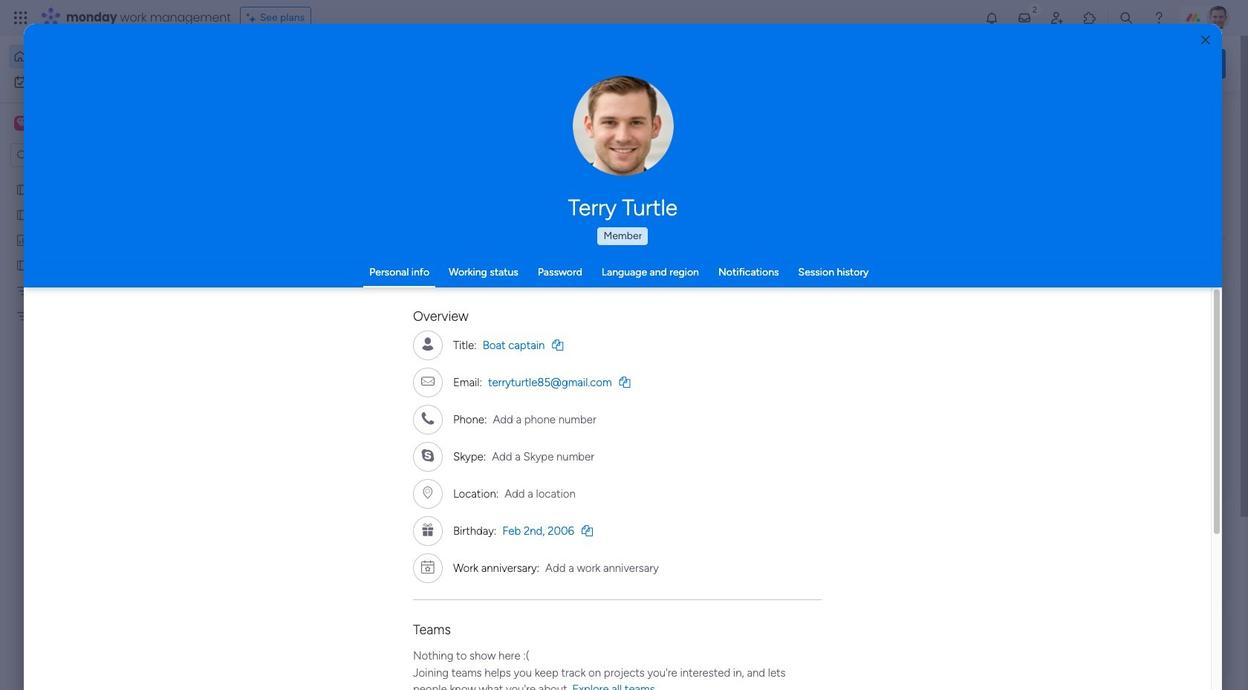 Task type: vqa. For each thing, say whether or not it's contained in the screenshot.
, within the When Stage changes to Won , set Close Date to current date
no



Task type: locate. For each thing, give the bounding box(es) containing it.
1 component image from the left
[[248, 295, 262, 308]]

add to favorites image
[[684, 272, 699, 286], [927, 272, 942, 286]]

2 image
[[1029, 1, 1042, 17]]

2 horizontal spatial component image
[[734, 295, 748, 308]]

help image
[[1152, 10, 1167, 25]]

search everything image
[[1119, 10, 1134, 25]]

0 horizontal spatial add to favorites image
[[684, 272, 699, 286]]

2 component image from the left
[[491, 295, 505, 308]]

3 component image from the left
[[734, 295, 748, 308]]

2 add to favorites image from the left
[[927, 272, 942, 286]]

component image for 1st add to favorites icon from left
[[491, 295, 505, 308]]

1 horizontal spatial component image
[[491, 295, 505, 308]]

component image
[[248, 295, 262, 308], [491, 295, 505, 308], [734, 295, 748, 308]]

0 vertical spatial option
[[9, 45, 181, 68]]

monday marketplace image
[[1083, 10, 1098, 25]]

copied! image
[[552, 339, 564, 350], [619, 376, 631, 388]]

component image for remove from favorites image
[[248, 295, 262, 308]]

help center element
[[1003, 613, 1226, 672]]

Search in workspace field
[[31, 147, 124, 164]]

workspace selection element
[[14, 114, 124, 134]]

dapulse x slim image
[[1204, 108, 1222, 126]]

option
[[9, 45, 181, 68], [9, 70, 181, 94], [0, 176, 190, 179]]

add to favorites image
[[441, 454, 456, 469]]

public board image
[[16, 207, 30, 221], [16, 258, 30, 272], [248, 271, 265, 288], [491, 271, 508, 288]]

1 horizontal spatial add to favorites image
[[927, 272, 942, 286]]

list box
[[0, 174, 190, 529]]

1 vertical spatial copied! image
[[619, 376, 631, 388]]

workspace image
[[16, 115, 27, 132]]

0 horizontal spatial copied! image
[[552, 339, 564, 350]]

update feed image
[[1017, 10, 1032, 25]]

terry turtle image
[[1207, 6, 1231, 30]]

0 horizontal spatial component image
[[248, 295, 262, 308]]



Task type: describe. For each thing, give the bounding box(es) containing it.
1 vertical spatial option
[[9, 70, 181, 94]]

select product image
[[13, 10, 28, 25]]

public board image
[[16, 182, 30, 196]]

templates image image
[[1017, 299, 1213, 402]]

workspace image
[[14, 115, 29, 132]]

getting started element
[[1003, 542, 1226, 601]]

notifications image
[[985, 10, 1000, 25]]

remove from favorites image
[[441, 272, 456, 286]]

public dashboard image
[[16, 233, 30, 247]]

copied! image
[[582, 525, 593, 536]]

2 vertical spatial option
[[0, 176, 190, 179]]

component image for 1st add to favorites icon from the right
[[734, 295, 748, 308]]

1 horizontal spatial copied! image
[[619, 376, 631, 388]]

close image
[[1201, 35, 1210, 46]]

public dashboard image
[[734, 271, 751, 288]]

1 add to favorites image from the left
[[684, 272, 699, 286]]

quick search results list box
[[230, 139, 968, 518]]

see plans image
[[247, 10, 260, 26]]

invite members image
[[1050, 10, 1065, 25]]

0 vertical spatial copied! image
[[552, 339, 564, 350]]



